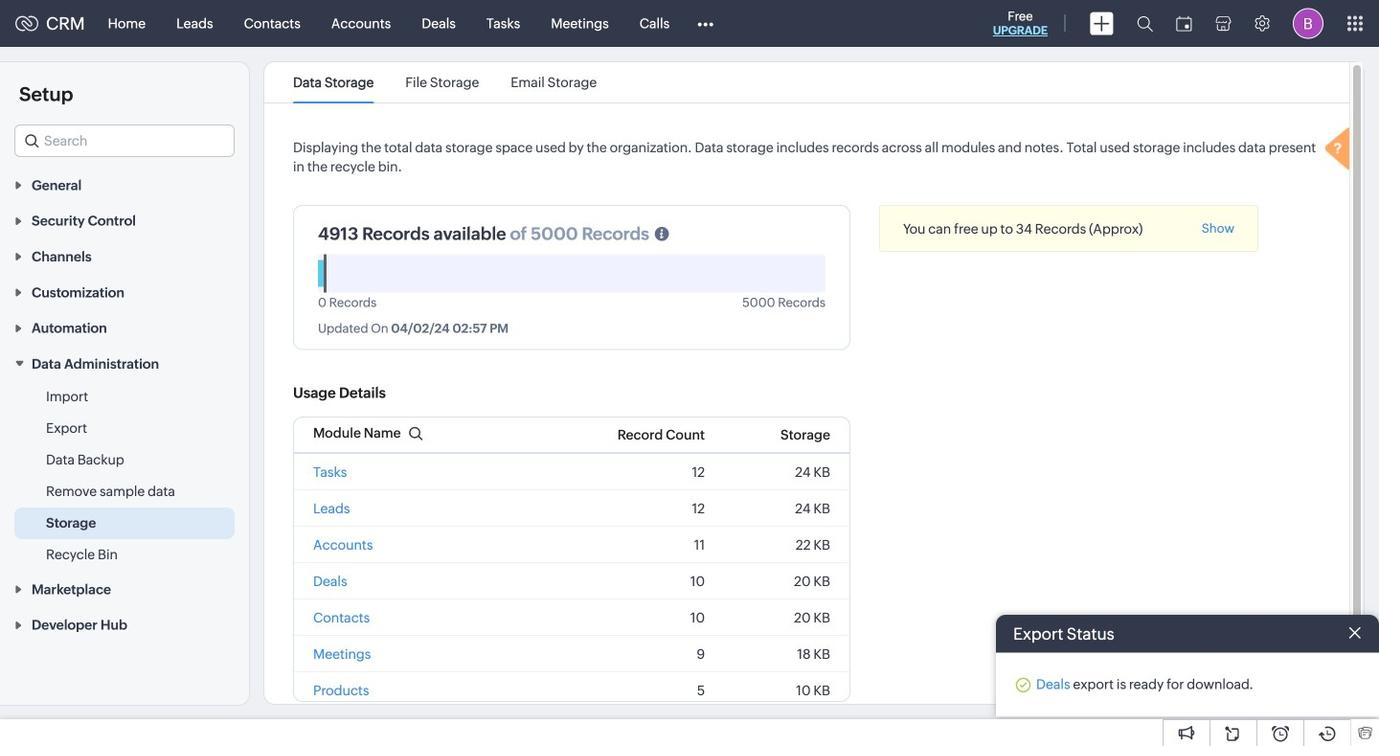 Task type: vqa. For each thing, say whether or not it's contained in the screenshot.
Jeremy Miller related to buttbenton@noemail.com
no



Task type: locate. For each thing, give the bounding box(es) containing it.
region
[[0, 381, 249, 571]]

profile image
[[1293, 8, 1324, 39]]

create menu image
[[1090, 12, 1114, 35]]

None field
[[14, 125, 235, 157]]

profile element
[[1282, 0, 1335, 46]]

Other Modules field
[[685, 8, 726, 39]]

create menu element
[[1079, 0, 1126, 46]]



Task type: describe. For each thing, give the bounding box(es) containing it.
search element
[[1126, 0, 1165, 47]]

search image
[[1137, 15, 1153, 32]]

Search text field
[[15, 125, 234, 156]]

logo image
[[15, 16, 38, 31]]

loading image
[[1321, 125, 1359, 177]]

calendar image
[[1176, 16, 1193, 31]]



